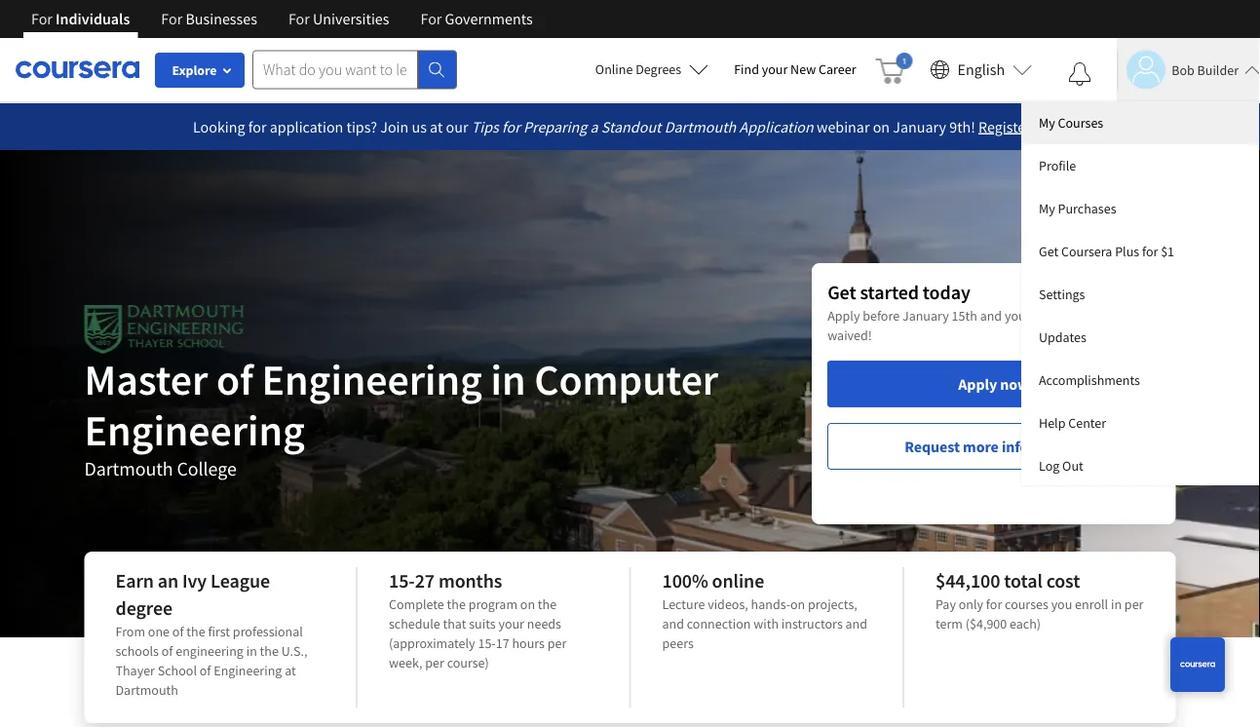 Task type: locate. For each thing, give the bounding box(es) containing it.
2 horizontal spatial in
[[1111, 595, 1122, 613]]

on up instructors
[[790, 595, 805, 613]]

january left 9th!
[[893, 117, 946, 136]]

3 for from the left
[[288, 9, 310, 28]]

get left "coursera"
[[1039, 243, 1059, 260]]

show notifications image
[[1068, 62, 1092, 86]]

program
[[468, 595, 518, 613]]

0 horizontal spatial your
[[498, 615, 524, 633]]

at
[[430, 117, 443, 136], [285, 662, 296, 679]]

for for businesses
[[161, 9, 182, 28]]

1 horizontal spatial 15-
[[478, 634, 496, 652]]

1 for from the left
[[31, 9, 53, 28]]

2 my from the top
[[1039, 200, 1055, 217]]

one
[[148, 623, 170, 640]]

your inside get started today apply before january 15th and your application fee will be waived!
[[1005, 307, 1031, 325]]

of down engineering
[[200, 662, 211, 679]]

courses
[[1005, 595, 1048, 613]]

0 vertical spatial per
[[1125, 595, 1144, 613]]

2 for from the left
[[161, 9, 182, 28]]

for inside $44,100 total cost pay only for courses you enroll in per term ($4,900 each)
[[986, 595, 1002, 613]]

1 horizontal spatial in
[[491, 352, 526, 406]]

my purchases
[[1039, 200, 1116, 217]]

0 vertical spatial my
[[1039, 114, 1055, 132]]

27
[[415, 569, 435, 593]]

for right tips
[[502, 117, 520, 136]]

at right us
[[430, 117, 443, 136]]

1 vertical spatial get
[[828, 280, 856, 305]]

and inside get started today apply before january 15th and your application fee will be waived!
[[980, 307, 1002, 325]]

on
[[873, 117, 890, 136], [520, 595, 535, 613], [790, 595, 805, 613]]

for right the looking
[[248, 117, 267, 136]]

career
[[819, 60, 856, 78]]

get inside bob builder menu
[[1039, 243, 1059, 260]]

get inside get started today apply before january 15th and your application fee will be waived!
[[828, 280, 856, 305]]

15th
[[952, 307, 977, 325]]

online
[[712, 569, 764, 593]]

january down today
[[902, 307, 949, 325]]

dartmouth inside master of engineering in computer engineering dartmouth college
[[84, 457, 173, 481]]

0 vertical spatial in
[[491, 352, 526, 406]]

find
[[734, 60, 759, 78]]

2 horizontal spatial per
[[1125, 595, 1144, 613]]

application
[[270, 117, 343, 136], [1033, 307, 1098, 325]]

settings
[[1039, 286, 1085, 303]]

total
[[1004, 569, 1043, 593]]

accomplishments link
[[1021, 359, 1260, 402]]

engineering
[[176, 642, 244, 660]]

0 horizontal spatial at
[[285, 662, 296, 679]]

for left "businesses"
[[161, 9, 182, 28]]

($4,900
[[966, 615, 1007, 633]]

videos,
[[708, 595, 748, 613]]

per down (approximately
[[425, 654, 444, 671]]

1 vertical spatial in
[[1111, 595, 1122, 613]]

and
[[980, 307, 1002, 325], [662, 615, 684, 633], [846, 615, 867, 633]]

in inside master of engineering in computer engineering dartmouth college
[[491, 352, 526, 406]]

0 horizontal spatial in
[[246, 642, 257, 660]]

per down the needs
[[547, 634, 567, 652]]

apply left now
[[958, 374, 997, 394]]

help center
[[1039, 414, 1106, 432]]

on right webinar
[[873, 117, 890, 136]]

per right enroll
[[1125, 595, 1144, 613]]

january
[[893, 117, 946, 136], [902, 307, 949, 325]]

None search field
[[252, 50, 457, 89]]

2 vertical spatial dartmouth
[[115, 681, 178, 699]]

coursera
[[1061, 243, 1112, 260]]

log out button
[[1021, 444, 1260, 485]]

my left purchases
[[1039, 200, 1055, 217]]

2 horizontal spatial and
[[980, 307, 1002, 325]]

and right 15th
[[980, 307, 1002, 325]]

0 horizontal spatial per
[[425, 654, 444, 671]]

dartmouth right standout on the top
[[664, 117, 736, 136]]

for
[[248, 117, 267, 136], [502, 117, 520, 136], [1142, 243, 1158, 260], [986, 595, 1002, 613]]

0 vertical spatial 15-
[[389, 569, 415, 593]]

your right find
[[762, 60, 788, 78]]

online degrees button
[[580, 48, 724, 91]]

league
[[211, 569, 270, 593]]

0 vertical spatial january
[[893, 117, 946, 136]]

0 horizontal spatial and
[[662, 615, 684, 633]]

my left courses
[[1039, 114, 1055, 132]]

the down professional
[[260, 642, 279, 660]]

dartmouth left college
[[84, 457, 173, 481]]

explore
[[172, 61, 217, 79]]

dartmouth college logo image
[[84, 305, 244, 354]]

4 for from the left
[[421, 9, 442, 28]]

1 vertical spatial your
[[1005, 307, 1031, 325]]

1 vertical spatial application
[[1033, 307, 1098, 325]]

for left universities
[[288, 9, 310, 28]]

peers
[[662, 634, 694, 652]]

find your new career link
[[724, 58, 866, 82]]

1 vertical spatial my
[[1039, 200, 1055, 217]]

for up ($4,900
[[986, 595, 1002, 613]]

cost
[[1046, 569, 1080, 593]]

tips
[[471, 117, 499, 136]]

of inside master of engineering in computer engineering dartmouth college
[[216, 352, 253, 406]]

and for today
[[980, 307, 1002, 325]]

first
[[208, 623, 230, 640]]

lecture
[[662, 595, 705, 613]]

dartmouth down thayer in the bottom left of the page
[[115, 681, 178, 699]]

for for universities
[[288, 9, 310, 28]]

1 horizontal spatial get
[[1039, 243, 1059, 260]]

15-
[[389, 569, 415, 593], [478, 634, 496, 652]]

us
[[412, 117, 427, 136]]

0 horizontal spatial on
[[520, 595, 535, 613]]

15- down "suits"
[[478, 634, 496, 652]]

my for my purchases
[[1039, 200, 1055, 217]]

get up waived!
[[828, 280, 856, 305]]

1 horizontal spatial on
[[790, 595, 805, 613]]

2 vertical spatial your
[[498, 615, 524, 633]]

0 vertical spatial apply
[[828, 307, 860, 325]]

the up that
[[447, 595, 466, 613]]

1 horizontal spatial apply
[[958, 374, 997, 394]]

1 vertical spatial apply
[[958, 374, 997, 394]]

governments
[[445, 9, 533, 28]]

15- up complete on the bottom left
[[389, 569, 415, 593]]

looking
[[193, 117, 245, 136]]

0 horizontal spatial apply
[[828, 307, 860, 325]]

more
[[963, 437, 999, 456]]

waived!
[[828, 326, 872, 344]]

enroll
[[1075, 595, 1108, 613]]

projects,
[[808, 595, 857, 613]]

looking for application tips? join us at our tips for preparing a standout dartmouth application webinar on january 9th! register here.
[[193, 117, 1067, 136]]

0 horizontal spatial application
[[270, 117, 343, 136]]

0 vertical spatial at
[[430, 117, 443, 136]]

request more information button
[[828, 423, 1160, 470]]

for businesses
[[161, 9, 257, 28]]

application up updates
[[1033, 307, 1098, 325]]

get for started
[[828, 280, 856, 305]]

for left individuals
[[31, 9, 53, 28]]

1 horizontal spatial at
[[430, 117, 443, 136]]

your right 15th
[[1005, 307, 1031, 325]]

(approximately
[[389, 634, 475, 652]]

1 horizontal spatial application
[[1033, 307, 1098, 325]]

2 horizontal spatial your
[[1005, 307, 1031, 325]]

for left $1 at the right top
[[1142, 243, 1158, 260]]

for left governments
[[421, 9, 442, 28]]

for for individuals
[[31, 9, 53, 28]]

engineering inside earn an ivy league degree from one of the first professional schools of engineering in the u.s., thayer school of engineering at dartmouth
[[214, 662, 282, 679]]

1 vertical spatial dartmouth
[[84, 457, 173, 481]]

1 horizontal spatial your
[[762, 60, 788, 78]]

get coursera plus for $1 link
[[1021, 230, 1260, 273]]

my inside 'link'
[[1039, 114, 1055, 132]]

your inside 15-27 months complete the program on the schedule that suits your needs (approximately 15-17 hours per week, per course)
[[498, 615, 524, 633]]

bob builder
[[1172, 61, 1239, 78]]

0 horizontal spatial get
[[828, 280, 856, 305]]

log out
[[1039, 457, 1083, 475]]

get
[[1039, 243, 1059, 260], [828, 280, 856, 305]]

help center link
[[1021, 402, 1260, 444]]

engineering
[[262, 352, 482, 406], [84, 403, 305, 457], [214, 662, 282, 679]]

bob
[[1172, 61, 1195, 78]]

english
[[958, 60, 1005, 79]]

application inside get started today apply before january 15th and your application fee will be waived!
[[1033, 307, 1098, 325]]

2 vertical spatial per
[[425, 654, 444, 671]]

for universities
[[288, 9, 389, 28]]

and down projects, on the bottom right of the page
[[846, 615, 867, 633]]

dartmouth
[[664, 117, 736, 136], [84, 457, 173, 481], [115, 681, 178, 699]]

webinar
[[817, 117, 870, 136]]

get coursera plus for $1
[[1039, 243, 1174, 260]]

0 vertical spatial get
[[1039, 243, 1059, 260]]

apply now
[[958, 374, 1029, 394]]

and up peers
[[662, 615, 684, 633]]

your up 17
[[498, 615, 524, 633]]

schedule
[[389, 615, 440, 633]]

of right master
[[216, 352, 253, 406]]

register
[[979, 117, 1031, 136]]

at down u.s.,
[[285, 662, 296, 679]]

coursera image
[[16, 54, 139, 85]]

courses
[[1058, 114, 1103, 132]]

find your new career
[[734, 60, 856, 78]]

application left tips?
[[270, 117, 343, 136]]

1 vertical spatial at
[[285, 662, 296, 679]]

2 horizontal spatial on
[[873, 117, 890, 136]]

2 vertical spatial in
[[246, 642, 257, 660]]

on up the needs
[[520, 595, 535, 613]]

my purchases link
[[1021, 187, 1260, 230]]

apply
[[828, 307, 860, 325], [958, 374, 997, 394]]

1 vertical spatial january
[[902, 307, 949, 325]]

1 my from the top
[[1039, 114, 1055, 132]]

apply up waived!
[[828, 307, 860, 325]]

profile
[[1039, 157, 1076, 174]]

1 vertical spatial per
[[547, 634, 567, 652]]

profile link
[[1021, 144, 1260, 187]]

bob builder menu
[[1021, 101, 1260, 485]]

tips?
[[346, 117, 377, 136]]

for for governments
[[421, 9, 442, 28]]



Task type: vqa. For each thing, say whether or not it's contained in the screenshot.
Standout
yes



Task type: describe. For each thing, give the bounding box(es) containing it.
on inside the 100% online lecture videos, hands-on projects, and connection with instructors and peers
[[790, 595, 805, 613]]

0 horizontal spatial 15-
[[389, 569, 415, 593]]

updates
[[1039, 328, 1086, 346]]

of right one
[[172, 623, 184, 640]]

master
[[84, 352, 208, 406]]

today
[[923, 280, 970, 305]]

before
[[863, 307, 900, 325]]

connection
[[687, 615, 751, 633]]

ivy
[[182, 569, 207, 593]]

per inside $44,100 total cost pay only for courses you enroll in per term ($4,900 each)
[[1125, 595, 1144, 613]]

businesses
[[186, 9, 257, 28]]

$44,100 total cost pay only for courses you enroll in per term ($4,900 each)
[[936, 569, 1144, 633]]

you
[[1051, 595, 1072, 613]]

accomplishments
[[1039, 371, 1140, 389]]

english button
[[922, 38, 1040, 101]]

1 vertical spatial 15-
[[478, 634, 496, 652]]

my for my courses
[[1039, 114, 1055, 132]]

my courses
[[1039, 114, 1103, 132]]

builder
[[1197, 61, 1239, 78]]

thayer
[[115, 662, 155, 679]]

schools
[[115, 642, 159, 660]]

log
[[1039, 457, 1060, 475]]

join
[[380, 117, 409, 136]]

banner navigation
[[16, 0, 548, 38]]

at inside earn an ivy league degree from one of the first professional schools of engineering in the u.s., thayer school of engineering at dartmouth
[[285, 662, 296, 679]]

0 vertical spatial your
[[762, 60, 788, 78]]

online degrees
[[595, 60, 681, 78]]

computer
[[534, 352, 718, 406]]

out
[[1062, 457, 1083, 475]]

get started today apply before january 15th and your application fee will be waived!
[[828, 280, 1158, 344]]

term
[[936, 615, 963, 633]]

the left first
[[186, 623, 205, 640]]

get for coursera
[[1039, 243, 1059, 260]]

my courses link
[[1021, 101, 1260, 144]]

apply inside apply now button
[[958, 374, 997, 394]]

application
[[739, 117, 814, 136]]

preparing
[[523, 117, 587, 136]]

hours
[[512, 634, 545, 652]]

now
[[1000, 374, 1029, 394]]

an
[[158, 569, 178, 593]]

degrees
[[636, 60, 681, 78]]

a
[[590, 117, 598, 136]]

settings link
[[1021, 273, 1260, 316]]

17
[[496, 634, 509, 652]]

request
[[905, 437, 960, 456]]

instructors
[[781, 615, 843, 633]]

in inside earn an ivy league degree from one of the first professional schools of engineering in the u.s., thayer school of engineering at dartmouth
[[246, 642, 257, 660]]

dartmouth inside earn an ivy league degree from one of the first professional schools of engineering in the u.s., thayer school of engineering at dartmouth
[[115, 681, 178, 699]]

be
[[1143, 307, 1158, 325]]

0 vertical spatial dartmouth
[[664, 117, 736, 136]]

apply inside get started today apply before january 15th and your application fee will be waived!
[[828, 307, 860, 325]]

standout
[[601, 117, 661, 136]]

bob builder button
[[1117, 50, 1260, 89]]

with
[[754, 615, 779, 633]]

in inside $44,100 total cost pay only for courses you enroll in per term ($4,900 each)
[[1111, 595, 1122, 613]]

0 vertical spatial application
[[270, 117, 343, 136]]

school
[[158, 662, 197, 679]]

started
[[860, 280, 919, 305]]

and for lecture
[[662, 615, 684, 633]]

professional
[[233, 623, 303, 640]]

months
[[438, 569, 502, 593]]

complete
[[389, 595, 444, 613]]

week,
[[389, 654, 422, 671]]

register here. link
[[979, 117, 1067, 136]]

that
[[443, 615, 466, 633]]

of down one
[[162, 642, 173, 660]]

1 horizontal spatial and
[[846, 615, 867, 633]]

for inside bob builder menu
[[1142, 243, 1158, 260]]

shopping cart: 1 item image
[[876, 53, 913, 84]]

request more information
[[905, 437, 1083, 456]]

pay
[[936, 595, 956, 613]]

degree
[[115, 596, 173, 620]]

here.
[[1034, 117, 1067, 136]]

hands-
[[751, 595, 790, 613]]

What do you want to learn? text field
[[252, 50, 418, 89]]

apply now button
[[828, 361, 1160, 407]]

online
[[595, 60, 633, 78]]

universities
[[313, 9, 389, 28]]

college
[[177, 457, 237, 481]]

for individuals
[[31, 9, 130, 28]]

suits
[[469, 615, 496, 633]]

on inside 15-27 months complete the program on the schedule that suits your needs (approximately 15-17 hours per week, per course)
[[520, 595, 535, 613]]

100% online lecture videos, hands-on projects, and connection with instructors and peers
[[662, 569, 867, 652]]

the up the needs
[[538, 595, 557, 613]]

new
[[790, 60, 816, 78]]

earn
[[115, 569, 154, 593]]

will
[[1121, 307, 1141, 325]]

u.s.,
[[281, 642, 307, 660]]

only
[[959, 595, 983, 613]]

help
[[1039, 414, 1066, 432]]

100%
[[662, 569, 708, 593]]

9th!
[[949, 117, 975, 136]]

january inside get started today apply before january 15th and your application fee will be waived!
[[902, 307, 949, 325]]

individuals
[[56, 9, 130, 28]]

1 horizontal spatial per
[[547, 634, 567, 652]]

$1
[[1161, 243, 1174, 260]]

explore button
[[155, 53, 245, 88]]

information
[[1002, 437, 1083, 456]]

$44,100
[[936, 569, 1000, 593]]



